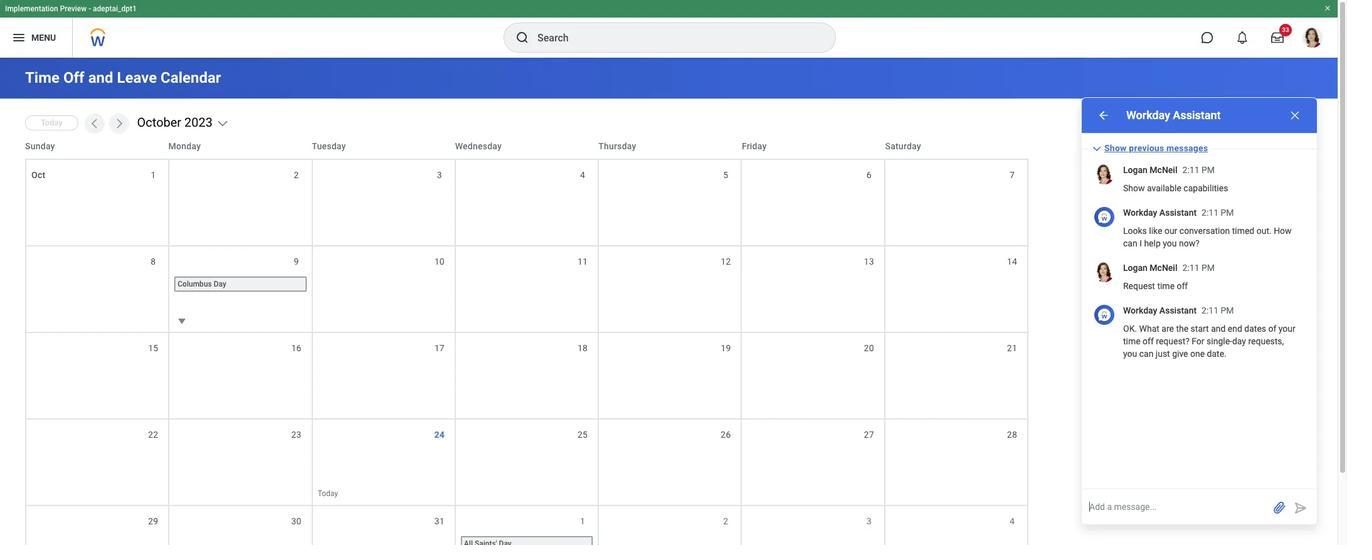 Task type: locate. For each thing, give the bounding box(es) containing it.
workday up previous on the right of page
[[1127, 109, 1171, 122]]

2 mcneil from the top
[[1150, 263, 1178, 273]]

0 horizontal spatial 4
[[580, 170, 586, 180]]

and inside main content
[[88, 69, 113, 87]]

off up the
[[1177, 281, 1189, 291]]

0 vertical spatial 2
[[294, 170, 299, 180]]

1 vertical spatial assistant
[[1160, 208, 1197, 218]]

what
[[1140, 324, 1160, 334]]

pm down looks like our conversation timed out. how can i help you now?
[[1202, 263, 1215, 273]]

-
[[89, 4, 91, 13]]

1 vertical spatial logan mcneil 2:11 pm
[[1124, 263, 1215, 273]]

logan up request at right bottom
[[1124, 263, 1148, 273]]

saturday
[[886, 141, 922, 151]]

show left available
[[1124, 183, 1146, 193]]

row containing 8
[[25, 245, 1029, 332]]

and
[[88, 69, 113, 87], [1212, 324, 1226, 334]]

workday assistant 2:11 pm for the
[[1124, 306, 1235, 316]]

pm for our
[[1221, 208, 1235, 218]]

table containing sunday
[[25, 134, 1029, 545]]

1 vertical spatial you
[[1124, 349, 1138, 359]]

0 vertical spatial off
[[1177, 281, 1189, 291]]

arrow left image
[[1098, 109, 1111, 122]]

you inside looks like our conversation timed out. how can i help you now?
[[1164, 238, 1177, 248]]

0 vertical spatial show
[[1105, 143, 1127, 153]]

workday assistant 2:11 pm up our
[[1124, 208, 1235, 218]]

pm up end
[[1221, 306, 1235, 316]]

time down ok. at right bottom
[[1124, 336, 1141, 346]]

show available capabilities
[[1124, 183, 1229, 193]]

columbus
[[178, 280, 212, 289]]

x image
[[1289, 109, 1302, 122]]

6
[[867, 170, 872, 180]]

sunday
[[25, 141, 55, 151]]

1 vertical spatial 1
[[580, 516, 586, 526]]

table
[[25, 134, 1029, 545]]

0 vertical spatial and
[[88, 69, 113, 87]]

1 workday assistant 2:11 pm from the top
[[1124, 208, 1235, 218]]

4 row from the top
[[25, 332, 1029, 419]]

mcneil for available
[[1150, 165, 1178, 175]]

assistant for the
[[1160, 306, 1197, 316]]

can
[[1124, 238, 1138, 248], [1140, 349, 1154, 359]]

1 vertical spatial 2
[[724, 516, 729, 526]]

logan
[[1124, 165, 1148, 175], [1124, 263, 1148, 273]]

assistant
[[1174, 109, 1221, 122], [1160, 208, 1197, 218], [1160, 306, 1197, 316]]

off inside ok. what are the start and end dates of your time off request? for single-day requests, you can just give one date.
[[1143, 336, 1154, 346]]

2 workday assistant 2:11 pm from the top
[[1124, 306, 1235, 316]]

chevron left image
[[88, 117, 101, 130]]

1 vertical spatial off
[[1143, 336, 1154, 346]]

assistant up our
[[1160, 208, 1197, 218]]

time right request at right bottom
[[1158, 281, 1175, 291]]

14
[[1008, 257, 1018, 267]]

1 logan mcneil 2:11 pm from the top
[[1124, 165, 1215, 175]]

are
[[1162, 324, 1175, 334]]

logan mcneil image
[[1095, 164, 1115, 184], [1095, 262, 1115, 282]]

4
[[580, 170, 586, 180], [1010, 516, 1015, 526]]

1 inside cell
[[151, 170, 156, 180]]

3 row from the top
[[25, 245, 1029, 332]]

row
[[25, 134, 1029, 159], [25, 159, 1029, 245], [25, 245, 1029, 332], [25, 332, 1029, 419], [25, 419, 1029, 505], [25, 505, 1029, 545]]

2:11 up conversation
[[1202, 208, 1219, 218]]

0 vertical spatial logan mcneil 2:11 pm
[[1124, 165, 1215, 175]]

messages
[[1167, 143, 1209, 153]]

logan mcneil image down chevron down small icon
[[1095, 164, 1115, 184]]

2 vertical spatial workday
[[1124, 306, 1158, 316]]

2 vertical spatial assistant
[[1160, 306, 1197, 316]]

0 vertical spatial can
[[1124, 238, 1138, 248]]

workday assistant region
[[1082, 98, 1318, 525]]

give
[[1173, 349, 1189, 359]]

today button
[[25, 115, 78, 130]]

upload clip image
[[1273, 500, 1288, 515]]

and right off
[[88, 69, 113, 87]]

0 horizontal spatial can
[[1124, 238, 1138, 248]]

workday up the looks
[[1124, 208, 1158, 218]]

you
[[1164, 238, 1177, 248], [1124, 349, 1138, 359]]

row group containing oct
[[25, 159, 1029, 545]]

2 row from the top
[[25, 159, 1029, 245]]

time
[[1158, 281, 1175, 291], [1124, 336, 1141, 346]]

20
[[864, 343, 875, 353]]

show for show previous messages
[[1105, 143, 1127, 153]]

0 horizontal spatial off
[[1143, 336, 1154, 346]]

1 horizontal spatial 2
[[724, 516, 729, 526]]

1 horizontal spatial 4
[[1010, 516, 1015, 526]]

thursday column header
[[599, 140, 742, 152]]

logan mcneil 2:11 pm
[[1124, 165, 1215, 175], [1124, 263, 1215, 273]]

logan mcneil 2:11 pm up available
[[1124, 165, 1215, 175]]

0 vertical spatial logan mcneil image
[[1095, 164, 1115, 184]]

show
[[1105, 143, 1127, 153], [1124, 183, 1146, 193]]

1 horizontal spatial today
[[318, 489, 338, 498]]

today
[[41, 118, 62, 127], [318, 489, 338, 498]]

5 row from the top
[[25, 419, 1029, 505]]

looks
[[1124, 226, 1148, 236]]

1 logan mcneil image from the top
[[1095, 164, 1115, 184]]

1 horizontal spatial can
[[1140, 349, 1154, 359]]

1 vertical spatial logan mcneil image
[[1095, 262, 1115, 282]]

0 vertical spatial workday
[[1127, 109, 1171, 122]]

row group
[[25, 159, 1029, 545]]

pm up capabilities
[[1202, 165, 1215, 175]]

requests,
[[1249, 336, 1285, 346]]

application
[[1082, 489, 1318, 525]]

send image
[[1294, 501, 1309, 516]]

13
[[864, 257, 875, 267]]

time off and leave calendar
[[25, 69, 221, 87]]

pm
[[1202, 165, 1215, 175], [1221, 208, 1235, 218], [1202, 263, 1215, 273], [1221, 306, 1235, 316]]

inbox large image
[[1272, 31, 1284, 44]]

workday for like
[[1124, 208, 1158, 218]]

2:11 up the start
[[1202, 306, 1219, 316]]

and up single-
[[1212, 324, 1226, 334]]

pm up timed
[[1221, 208, 1235, 218]]

1 vertical spatial logan
[[1124, 263, 1148, 273]]

2 logan mcneil 2:11 pm from the top
[[1124, 263, 1215, 273]]

pm for capabilities
[[1202, 165, 1215, 175]]

logan for request
[[1124, 263, 1148, 273]]

row containing 22
[[25, 419, 1029, 505]]

workday up what
[[1124, 306, 1158, 316]]

0 vertical spatial 1
[[151, 170, 156, 180]]

0 vertical spatial logan
[[1124, 165, 1148, 175]]

0 horizontal spatial 3
[[437, 170, 442, 180]]

1 horizontal spatial time
[[1158, 281, 1175, 291]]

0 horizontal spatial and
[[88, 69, 113, 87]]

monday
[[169, 141, 201, 151]]

1 vertical spatial can
[[1140, 349, 1154, 359]]

tuesday
[[312, 141, 346, 151]]

2:11 for are
[[1202, 306, 1219, 316]]

1 mcneil from the top
[[1150, 165, 1178, 175]]

today inside cell
[[318, 489, 338, 498]]

sunday, october 1, 2023 cell
[[26, 160, 170, 245]]

tuesday column header
[[312, 140, 455, 152]]

workday
[[1127, 109, 1171, 122], [1124, 208, 1158, 218], [1124, 306, 1158, 316]]

2:11 down messages
[[1183, 165, 1200, 175]]

1 vertical spatial mcneil
[[1150, 263, 1178, 273]]

can left just
[[1140, 349, 1154, 359]]

0 vertical spatial mcneil
[[1150, 165, 1178, 175]]

logan mcneil 2:11 pm up request time off
[[1124, 263, 1215, 273]]

logan down previous on the right of page
[[1124, 165, 1148, 175]]

0 vertical spatial 4
[[580, 170, 586, 180]]

1
[[151, 170, 156, 180], [580, 516, 586, 526]]

1 vertical spatial and
[[1212, 324, 1226, 334]]

1 vertical spatial today
[[318, 489, 338, 498]]

19
[[721, 343, 731, 353]]

1 vertical spatial time
[[1124, 336, 1141, 346]]

0 horizontal spatial you
[[1124, 349, 1138, 359]]

mcneil
[[1150, 165, 1178, 175], [1150, 263, 1178, 273]]

like
[[1150, 226, 1163, 236]]

24
[[435, 430, 445, 440]]

16
[[291, 343, 302, 353]]

how
[[1275, 226, 1292, 236]]

10
[[435, 257, 445, 267]]

workday assistant 2:11 pm
[[1124, 208, 1235, 218], [1124, 306, 1235, 316]]

1 vertical spatial show
[[1124, 183, 1146, 193]]

logan mcneil image for show available capabilities
[[1095, 164, 1115, 184]]

0 vertical spatial 3
[[437, 170, 442, 180]]

available
[[1148, 183, 1182, 193]]

you down our
[[1164, 238, 1177, 248]]

1 vertical spatial workday assistant 2:11 pm
[[1124, 306, 1235, 316]]

workday assistant 2:11 pm up the
[[1124, 306, 1235, 316]]

2 logan from the top
[[1124, 263, 1148, 273]]

1 vertical spatial workday
[[1124, 208, 1158, 218]]

time inside ok. what are the start and end dates of your time off request? for single-day requests, you can just give one date.
[[1124, 336, 1141, 346]]

6 row from the top
[[25, 505, 1029, 545]]

1 logan from the top
[[1124, 165, 1148, 175]]

you inside ok. what are the start and end dates of your time off request? for single-day requests, you can just give one date.
[[1124, 349, 1138, 359]]

off
[[1177, 281, 1189, 291], [1143, 336, 1154, 346]]

assistant up the
[[1160, 306, 1197, 316]]

assistant up messages
[[1174, 109, 1221, 122]]

close environment banner image
[[1325, 4, 1332, 12]]

0 horizontal spatial time
[[1124, 336, 1141, 346]]

off down what
[[1143, 336, 1154, 346]]

calendar application
[[25, 134, 1313, 545]]

0 vertical spatial today
[[41, 118, 62, 127]]

you down ok. at right bottom
[[1124, 349, 1138, 359]]

of
[[1269, 324, 1277, 334]]

friday column header
[[742, 140, 886, 152]]

start
[[1191, 324, 1210, 334]]

31
[[435, 516, 445, 526]]

0 vertical spatial workday assistant 2:11 pm
[[1124, 208, 1235, 218]]

month button
[[1258, 114, 1293, 134]]

1 horizontal spatial and
[[1212, 324, 1226, 334]]

justify image
[[11, 30, 26, 45]]

3
[[437, 170, 442, 180], [867, 516, 872, 526]]

0 horizontal spatial 1
[[151, 170, 156, 180]]

october
[[137, 115, 181, 130]]

show left previous on the right of page
[[1105, 143, 1127, 153]]

2:11 for our
[[1202, 208, 1219, 218]]

0 horizontal spatial today
[[41, 118, 62, 127]]

2:11 down now?
[[1183, 263, 1200, 273]]

day
[[214, 280, 226, 289]]

friday
[[742, 141, 767, 151]]

1 horizontal spatial you
[[1164, 238, 1177, 248]]

mcneil up request time off
[[1150, 263, 1178, 273]]

2 logan mcneil image from the top
[[1095, 262, 1115, 282]]

pm for are
[[1221, 306, 1235, 316]]

26
[[721, 430, 731, 440]]

28
[[1008, 430, 1018, 440]]

preview
[[60, 4, 87, 13]]

our
[[1165, 226, 1178, 236]]

1 row from the top
[[25, 134, 1029, 159]]

0 vertical spatial you
[[1164, 238, 1177, 248]]

profile logan mcneil image
[[1303, 28, 1323, 50]]

i
[[1140, 238, 1143, 248]]

capabilities
[[1184, 183, 1229, 193]]

show inside button
[[1105, 143, 1127, 153]]

logan mcneil image left request at right bottom
[[1095, 262, 1115, 282]]

can left i
[[1124, 238, 1138, 248]]

2
[[294, 170, 299, 180], [724, 516, 729, 526]]

mcneil up available
[[1150, 165, 1178, 175]]

2:11
[[1183, 165, 1200, 175], [1202, 208, 1219, 218], [1183, 263, 1200, 273], [1202, 306, 1219, 316]]

1 vertical spatial 3
[[867, 516, 872, 526]]



Task type: vqa. For each thing, say whether or not it's contained in the screenshot.


Task type: describe. For each thing, give the bounding box(es) containing it.
time
[[25, 69, 60, 87]]

search image
[[515, 30, 530, 45]]

ok. what are the start and end dates of your time off request? for single-day requests, you can just give one date.
[[1124, 324, 1296, 359]]

2:11 for capabilities
[[1183, 165, 1200, 175]]

row containing oct
[[25, 159, 1029, 245]]

22
[[148, 430, 158, 440]]

timed
[[1233, 226, 1255, 236]]

date.
[[1208, 349, 1227, 359]]

end
[[1229, 324, 1243, 334]]

assistant for conversation
[[1160, 208, 1197, 218]]

just
[[1156, 349, 1171, 359]]

17
[[435, 343, 445, 353]]

33 button
[[1264, 24, 1293, 51]]

caret down image
[[175, 314, 190, 329]]

conversation
[[1180, 226, 1231, 236]]

7
[[1010, 170, 1015, 180]]

saturday column header
[[886, 140, 1029, 152]]

mcneil for time
[[1150, 263, 1178, 273]]

0 vertical spatial time
[[1158, 281, 1175, 291]]

day
[[1233, 336, 1247, 346]]

thursday
[[599, 141, 637, 151]]

looks like our conversation timed out. how can i help you now?
[[1124, 226, 1292, 248]]

off
[[63, 69, 85, 87]]

row containing 29
[[25, 505, 1029, 545]]

request
[[1124, 281, 1156, 291]]

show previous messages
[[1105, 143, 1209, 153]]

your
[[1279, 324, 1296, 334]]

logan mcneil 2:11 pm for time
[[1124, 263, 1215, 273]]

21
[[1008, 343, 1018, 353]]

5
[[724, 170, 729, 180]]

for
[[1192, 336, 1205, 346]]

2:11 for off
[[1183, 263, 1200, 273]]

1 horizontal spatial 1
[[580, 516, 586, 526]]

workday assistant 2:11 pm for conversation
[[1124, 208, 1235, 218]]

8
[[151, 257, 156, 267]]

23
[[291, 430, 302, 440]]

help
[[1145, 238, 1161, 248]]

logan mcneil 2:11 pm for available
[[1124, 165, 1215, 175]]

show previous messages button
[[1090, 139, 1213, 159]]

oct
[[31, 170, 45, 180]]

row containing 15
[[25, 332, 1029, 419]]

time off and leave calendar main content
[[0, 58, 1338, 545]]

33
[[1283, 26, 1290, 33]]

logan for show
[[1124, 165, 1148, 175]]

chevron down small image
[[1090, 141, 1105, 156]]

implementation
[[5, 4, 58, 13]]

out.
[[1257, 226, 1272, 236]]

can inside ok. what are the start and end dates of your time off request? for single-day requests, you can just give one date.
[[1140, 349, 1154, 359]]

workday for what
[[1124, 306, 1158, 316]]

25
[[578, 430, 588, 440]]

sunday column header
[[25, 140, 169, 152]]

calendar
[[161, 69, 221, 87]]

monday column header
[[169, 140, 312, 152]]

Add a message... text field
[[1082, 489, 1270, 525]]

columbus day
[[178, 280, 226, 289]]

wednesday
[[455, 141, 502, 151]]

Search Workday  search field
[[538, 24, 810, 51]]

menu button
[[0, 18, 72, 58]]

request time off
[[1124, 281, 1189, 291]]

chevron down image
[[216, 117, 229, 130]]

can inside looks like our conversation timed out. how can i help you now?
[[1124, 238, 1138, 248]]

30
[[291, 516, 302, 526]]

1 horizontal spatial off
[[1177, 281, 1189, 291]]

single-
[[1207, 336, 1233, 346]]

menu
[[31, 32, 56, 42]]

adeptai_dpt1
[[93, 4, 137, 13]]

2023
[[185, 115, 213, 130]]

ok.
[[1124, 324, 1138, 334]]

workday assistant
[[1127, 109, 1221, 122]]

1 vertical spatial 4
[[1010, 516, 1015, 526]]

27
[[864, 430, 875, 440]]

the
[[1177, 324, 1189, 334]]

9
[[294, 257, 299, 267]]

today inside button
[[41, 118, 62, 127]]

month
[[1268, 119, 1293, 129]]

leave
[[117, 69, 157, 87]]

1 horizontal spatial 3
[[867, 516, 872, 526]]

29
[[148, 516, 158, 526]]

previous
[[1130, 143, 1165, 153]]

implementation preview -   adeptai_dpt1
[[5, 4, 137, 13]]

row group inside table
[[25, 159, 1029, 545]]

and inside ok. what are the start and end dates of your time off request? for single-day requests, you can just give one date.
[[1212, 324, 1226, 334]]

row containing sunday
[[25, 134, 1029, 159]]

pm for off
[[1202, 263, 1215, 273]]

menu banner
[[0, 0, 1338, 58]]

request?
[[1157, 336, 1190, 346]]

one
[[1191, 349, 1205, 359]]

chevron right image
[[113, 117, 125, 130]]

dates
[[1245, 324, 1267, 334]]

0 vertical spatial assistant
[[1174, 109, 1221, 122]]

wednesday column header
[[455, 140, 599, 152]]

now?
[[1180, 238, 1200, 248]]

show for show available capabilities
[[1124, 183, 1146, 193]]

11
[[578, 257, 588, 267]]

october 2023
[[137, 115, 213, 130]]

18
[[578, 343, 588, 353]]

15
[[148, 343, 158, 353]]

logan mcneil image for request time off
[[1095, 262, 1115, 282]]

today tuesday, october 24, 2023 cell
[[313, 420, 456, 505]]

table inside time off and leave calendar main content
[[25, 134, 1029, 545]]

notifications large image
[[1237, 31, 1249, 44]]

0 horizontal spatial 2
[[294, 170, 299, 180]]

12
[[721, 257, 731, 267]]



